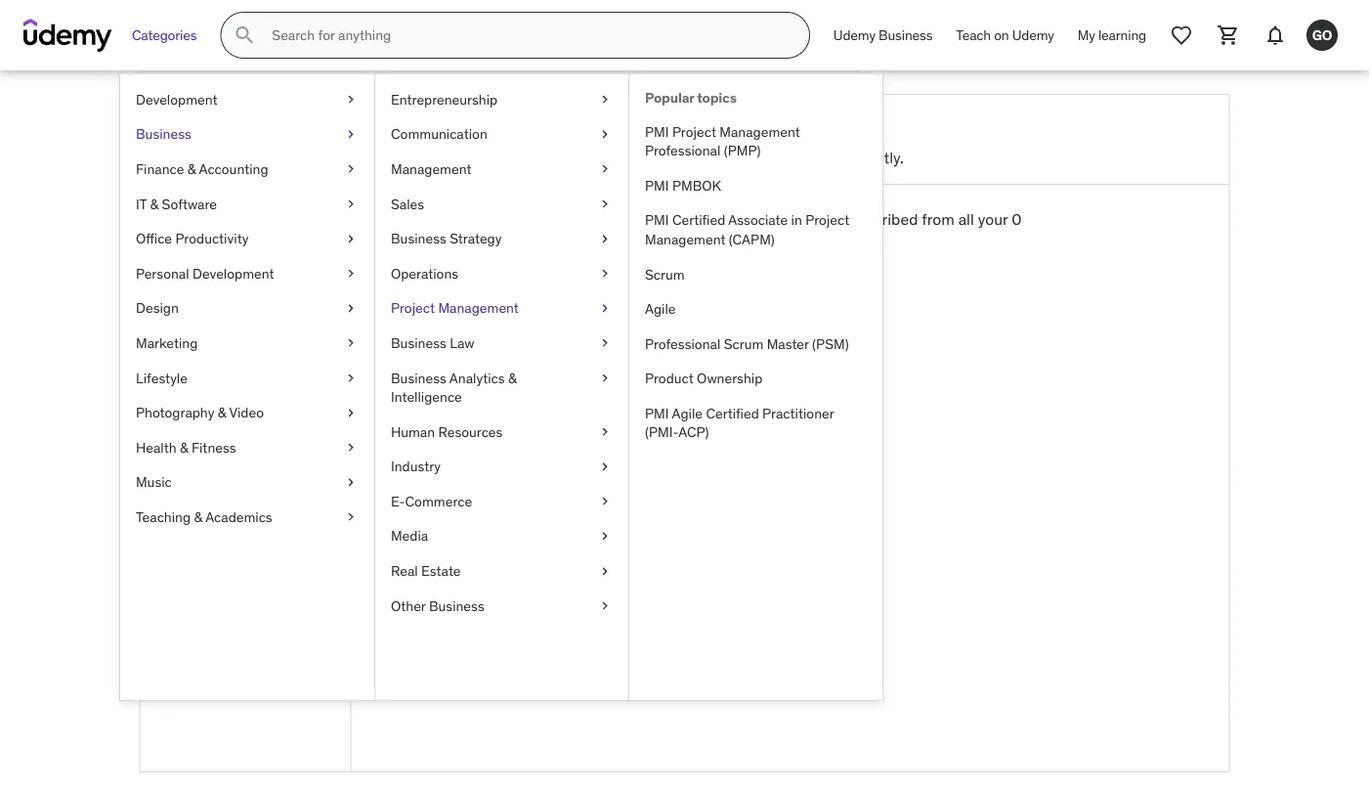 Task type: locate. For each thing, give the bounding box(es) containing it.
xsmall image inside marketing link
[[343, 334, 359, 353]]

0 vertical spatial close
[[712, 110, 773, 139]]

accounting
[[199, 160, 268, 178]]

1 vertical spatial certified
[[706, 404, 759, 422]]

xsmall image inside lifestyle link
[[343, 368, 359, 388]]

& right finance at the top left
[[188, 160, 196, 178]]

business law link
[[375, 326, 629, 361]]

1 vertical spatial account
[[553, 281, 612, 301]]

1 horizontal spatial account
[[754, 147, 810, 167]]

2 pmi from the top
[[645, 176, 669, 194]]

agile up acp) at bottom
[[672, 404, 703, 422]]

close up (pmp)
[[712, 110, 773, 139]]

& inside health & fitness link
[[180, 438, 188, 456]]

xsmall image for lifestyle
[[343, 368, 359, 388]]

& inside the photography & video link
[[218, 404, 226, 421]]

1 horizontal spatial project
[[673, 123, 717, 140]]

your left "0"
[[978, 209, 1008, 229]]

gary
[[198, 242, 231, 263]]

account inside button
[[553, 281, 612, 301]]

pmi for pmi agile certified practitioner (pmi-acp)
[[645, 404, 669, 422]]

scrum down agile link on the top of the page
[[724, 335, 764, 352]]

productivity
[[175, 230, 249, 247]]

1 vertical spatial professional
[[645, 335, 721, 352]]

your for you
[[650, 209, 680, 229]]

teach
[[957, 26, 992, 44]]

business up operations
[[391, 230, 447, 247]]

xsmall image inside health & fitness link
[[343, 438, 359, 457]]

3 pmi from the top
[[645, 211, 669, 229]]

xsmall image inside business law link
[[597, 334, 613, 353]]

1 pmi from the top
[[645, 123, 669, 140]]

close for account
[[712, 110, 773, 139]]

will
[[776, 209, 799, 229], [589, 231, 612, 251]]

industry
[[391, 458, 441, 475]]

xsmall image for personal development
[[343, 264, 359, 283]]

your for account
[[720, 147, 750, 167]]

api clients link
[[140, 523, 351, 553]]

& inside teaching & academics link
[[194, 508, 203, 526]]

1 vertical spatial development
[[193, 264, 274, 282]]

development down gary orlando
[[193, 264, 274, 282]]

xsmall image for it & software
[[343, 194, 359, 214]]

pmi up access
[[645, 211, 669, 229]]

& for accounting
[[188, 160, 196, 178]]

finance
[[136, 160, 184, 178]]

project down popular topics
[[673, 123, 717, 140]]

pmi down popular
[[645, 123, 669, 140]]

courses,
[[497, 231, 556, 251]]

1 vertical spatial project
[[806, 211, 850, 229]]

xsmall image for health & fitness
[[343, 438, 359, 457]]

xsmall image inside the photography & video link
[[343, 403, 359, 422]]

in
[[792, 211, 803, 229]]

& up clients on the left
[[194, 508, 203, 526]]

you right if
[[581, 209, 606, 229]]

will left 'be'
[[776, 209, 799, 229]]

business up intelligence
[[391, 369, 447, 386]]

0 vertical spatial project
[[673, 123, 717, 140]]

xsmall image inside business strategy link
[[597, 229, 613, 248]]

close
[[712, 110, 773, 139], [677, 147, 716, 167], [509, 281, 550, 301]]

& right it
[[150, 195, 159, 212]]

photography
[[136, 404, 214, 421]]

0 vertical spatial go
[[1313, 26, 1333, 44]]

& for software
[[150, 195, 159, 212]]

finance & accounting
[[136, 160, 268, 178]]

xsmall image inside human resources link
[[597, 422, 613, 442]]

0 horizontal spatial project
[[391, 299, 435, 317]]

xsmall image inside personal development link
[[343, 264, 359, 283]]

0 horizontal spatial account
[[156, 379, 214, 399]]

0 vertical spatial will
[[776, 209, 799, 229]]

0 horizontal spatial you
[[581, 209, 606, 229]]

pmi left pmbok
[[645, 176, 669, 194]]

0 horizontal spatial scrum
[[645, 265, 685, 283]]

xsmall image for marketing
[[343, 334, 359, 353]]

your inside close account close your account permanently.
[[720, 147, 750, 167]]

xsmall image inside sales link
[[597, 194, 613, 214]]

real estate
[[391, 562, 461, 580]]

wishlist image
[[1170, 23, 1194, 47]]

profile
[[239, 290, 283, 310]]

pmi inside 'pmi project management professional (pmp)'
[[645, 123, 669, 140]]

account down and
[[553, 281, 612, 301]]

2 horizontal spatial your
[[978, 209, 1008, 229]]

product ownership link
[[630, 361, 883, 396]]

0 vertical spatial development
[[136, 90, 218, 108]]

xsmall image inside entrepreneurship link
[[597, 90, 613, 109]]

communication link
[[375, 117, 629, 152]]

agile down access
[[645, 300, 676, 318]]

close up pmbok
[[677, 147, 716, 167]]

pmi project management professional (pmp)
[[645, 123, 801, 159]]

subscriptions
[[156, 409, 252, 429]]

& left video
[[218, 404, 226, 421]]

xsmall image for management
[[597, 160, 613, 179]]

product ownership
[[645, 370, 763, 387]]

udemy
[[834, 26, 876, 44], [1013, 26, 1055, 44]]

my learning
[[1078, 26, 1147, 44]]

popular
[[645, 89, 694, 107]]

notifications link
[[140, 494, 351, 523]]

0 vertical spatial agile
[[645, 300, 676, 318]]

privacy link
[[140, 464, 351, 494]]

& right health
[[180, 438, 188, 456]]

0 vertical spatial professional
[[645, 142, 721, 159]]

management down account,
[[645, 230, 726, 248]]

xsmall image for finance & accounting
[[343, 160, 359, 179]]

pmi certified associate in project management (capm) link
[[630, 203, 883, 257]]

& right analytics
[[508, 369, 517, 386]]

pmi up the (pmi-
[[645, 404, 669, 422]]

xsmall image inside teaching & academics link
[[343, 508, 359, 527]]

account up permanently.
[[778, 110, 869, 139]]

xsmall image inside business analytics & intelligence link
[[597, 368, 613, 388]]

xsmall image inside music link
[[343, 473, 359, 492]]

view public profile profile photo account security subscriptions payment methods privacy notifications api clients
[[156, 290, 283, 548]]

0 horizontal spatial udemy
[[834, 26, 876, 44]]

professional up the pmi pmbok
[[645, 142, 721, 159]]

categories button
[[120, 12, 209, 59]]

you up (capm)
[[748, 209, 772, 229]]

0 horizontal spatial your
[[650, 209, 680, 229]]

methods
[[221, 439, 283, 459]]

xsmall image inside e-commerce link
[[597, 492, 613, 511]]

view public profile link
[[140, 286, 351, 315]]

agile inside pmi agile certified practitioner (pmi-acp)
[[672, 404, 703, 422]]

1 horizontal spatial your
[[720, 147, 750, 167]]

development down categories dropdown button
[[136, 90, 218, 108]]

1 professional from the top
[[645, 142, 721, 159]]

personal development
[[136, 264, 274, 282]]

2 you from the left
[[748, 209, 772, 229]]

your up the pmi pmbok link
[[720, 147, 750, 167]]

1 horizontal spatial go
[[1313, 26, 1333, 44]]

teaching & academics link
[[120, 500, 374, 535]]

business left teach
[[879, 26, 933, 44]]

business for business analytics & intelligence
[[391, 369, 447, 386]]

1 vertical spatial agile
[[672, 404, 703, 422]]

2 professional from the top
[[645, 335, 721, 352]]

business down estate
[[429, 597, 485, 614]]

xsmall image inside design link
[[343, 299, 359, 318]]

communication
[[391, 125, 488, 143]]

xsmall image for e-commerce
[[597, 492, 613, 511]]

1 horizontal spatial you
[[748, 209, 772, 229]]

close down the courses,
[[509, 281, 550, 301]]

2 vertical spatial close
[[509, 281, 550, 301]]

2 udemy from the left
[[1013, 26, 1055, 44]]

1 horizontal spatial scrum
[[724, 335, 764, 352]]

xsmall image inside the communication "link"
[[597, 125, 613, 144]]

certified inside pmi certified associate in project management (capm)
[[673, 211, 726, 229]]

photo
[[156, 350, 198, 370]]

xsmall image inside finance & accounting link
[[343, 160, 359, 179]]

practitioner
[[763, 404, 834, 422]]

xsmall image inside 'media' link
[[597, 527, 613, 546]]

close for account
[[509, 281, 550, 301]]

xsmall image for photography & video
[[343, 403, 359, 422]]

xsmall image for business strategy
[[597, 229, 613, 248]]

project down operations
[[391, 299, 435, 317]]

udemy business
[[834, 26, 933, 44]]

1 horizontal spatial account
[[778, 110, 869, 139]]

business left law
[[391, 334, 447, 352]]

2 horizontal spatial project
[[806, 211, 850, 229]]

be
[[803, 209, 820, 229]]

pmi for pmi project management professional (pmp)
[[645, 123, 669, 140]]

1 udemy from the left
[[834, 26, 876, 44]]

0 vertical spatial scrum
[[645, 265, 685, 283]]

0 vertical spatial account
[[754, 147, 810, 167]]

& inside finance & accounting link
[[188, 160, 196, 178]]

0 horizontal spatial account
[[553, 281, 612, 301]]

& for academics
[[194, 508, 203, 526]]

teach on udemy
[[957, 26, 1055, 44]]

certified up access
[[673, 211, 726, 229]]

xsmall image inside project management link
[[597, 299, 613, 318]]

& inside it & software link
[[150, 195, 159, 212]]

agile link
[[630, 292, 883, 327]]

design link
[[120, 291, 374, 326]]

scrum down access
[[645, 265, 685, 283]]

certified down ownership on the right top
[[706, 404, 759, 422]]

xsmall image
[[343, 90, 359, 109], [597, 90, 613, 109], [343, 160, 359, 179], [597, 160, 613, 179], [597, 194, 613, 214], [343, 229, 359, 248], [597, 229, 613, 248], [343, 264, 359, 283], [343, 334, 359, 353], [597, 334, 613, 353], [343, 368, 359, 388], [343, 403, 359, 422], [597, 422, 613, 442], [343, 438, 359, 457], [597, 457, 613, 476], [343, 473, 359, 492], [597, 562, 613, 581]]

account up the pmi pmbok link
[[754, 147, 810, 167]]

xsmall image inside the industry link
[[597, 457, 613, 476]]

pmi inside pmi agile certified practitioner (pmi-acp)
[[645, 404, 669, 422]]

will right and
[[589, 231, 612, 251]]

operations link
[[375, 256, 629, 291]]

xsmall image inside office productivity link
[[343, 229, 359, 248]]

0 horizontal spatial go
[[222, 149, 269, 189]]

management up (pmp)
[[720, 123, 801, 140]]

professional up product
[[645, 335, 721, 352]]

gary orlando
[[198, 242, 293, 263]]

close inside button
[[509, 281, 550, 301]]

shopping cart with 0 items image
[[1217, 23, 1241, 47]]

project inside 'pmi project management professional (pmp)'
[[673, 123, 717, 140]]

xsmall image inside real estate link
[[597, 562, 613, 581]]

1 vertical spatial will
[[589, 231, 612, 251]]

& inside business analytics & intelligence
[[508, 369, 517, 386]]

other business link
[[375, 589, 629, 623]]

xsmall image inside other business link
[[597, 596, 613, 616]]

xsmall image for business law
[[597, 334, 613, 353]]

all
[[959, 209, 975, 229]]

xsmall image inside it & software link
[[343, 194, 359, 214]]

xsmall image inside operations link
[[597, 264, 613, 283]]

human resources
[[391, 423, 503, 440]]

0 vertical spatial certified
[[673, 211, 726, 229]]

Search for anything text field
[[268, 19, 786, 52]]

business inside business analytics & intelligence
[[391, 369, 447, 386]]

real estate link
[[375, 554, 629, 589]]

1 you from the left
[[581, 209, 606, 229]]

unsubscribed
[[824, 209, 919, 229]]

subscriptions link
[[140, 405, 351, 434]]

account up the photography at the left bottom of page
[[156, 379, 214, 399]]

0 vertical spatial account
[[778, 110, 869, 139]]

scrum
[[645, 265, 685, 283], [724, 335, 764, 352]]

resources
[[439, 423, 503, 440]]

your up access
[[650, 209, 680, 229]]

xsmall image inside business link
[[343, 125, 359, 144]]

teaching
[[136, 508, 191, 526]]

1 vertical spatial go
[[222, 149, 269, 189]]

music
[[136, 473, 172, 491]]

business analytics & intelligence
[[391, 369, 517, 406]]

analytics
[[450, 369, 505, 386]]

xsmall image inside management link
[[597, 160, 613, 179]]

music link
[[120, 465, 374, 500]]

agile
[[645, 300, 676, 318], [672, 404, 703, 422]]

1 vertical spatial close
[[677, 147, 716, 167]]

associate
[[729, 211, 788, 229]]

xsmall image for design
[[343, 299, 359, 318]]

business up finance at the top left
[[136, 125, 191, 143]]

my learning link
[[1067, 12, 1159, 59]]

xsmall image
[[343, 125, 359, 144], [597, 125, 613, 144], [343, 194, 359, 214], [597, 264, 613, 283], [343, 299, 359, 318], [597, 299, 613, 318], [597, 368, 613, 388], [597, 492, 613, 511], [343, 508, 359, 527], [597, 527, 613, 546], [597, 596, 613, 616]]

1 horizontal spatial udemy
[[1013, 26, 1055, 44]]

account security link
[[140, 375, 351, 405]]

project
[[673, 123, 717, 140], [806, 211, 850, 229], [391, 299, 435, 317]]

master
[[767, 335, 809, 352]]

from
[[922, 209, 955, 229]]

xsmall image for entrepreneurship
[[597, 90, 613, 109]]

close account button
[[497, 268, 624, 315]]

1 vertical spatial account
[[156, 379, 214, 399]]

business link
[[120, 117, 374, 152]]

pmi for pmi certified associate in project management (capm)
[[645, 211, 669, 229]]

scrum link
[[630, 257, 883, 292]]

project right "in"
[[806, 211, 850, 229]]

project management link
[[375, 291, 629, 326]]

payment methods link
[[140, 434, 351, 464]]

media
[[391, 527, 428, 545]]

& for video
[[218, 404, 226, 421]]

xsmall image inside development link
[[343, 90, 359, 109]]

pmi inside pmi certified associate in project management (capm)
[[645, 211, 669, 229]]

certified inside pmi agile certified practitioner (pmi-acp)
[[706, 404, 759, 422]]

4 pmi from the top
[[645, 404, 669, 422]]

business strategy link
[[375, 221, 629, 256]]



Task type: describe. For each thing, give the bounding box(es) containing it.
strategy
[[450, 230, 502, 247]]

udemy inside udemy business link
[[834, 26, 876, 44]]

lifestyle
[[136, 369, 188, 386]]

teaching & academics
[[136, 508, 273, 526]]

clients
[[184, 528, 230, 548]]

xsmall image for media
[[597, 527, 613, 546]]

sales link
[[375, 187, 629, 221]]

management link
[[375, 152, 629, 187]]

udemy business link
[[822, 12, 945, 59]]

pmi agile certified practitioner (pmi-acp)
[[645, 404, 834, 441]]

xsmall image for project management
[[597, 299, 613, 318]]

xsmall image for communication
[[597, 125, 613, 144]]

it & software
[[136, 195, 217, 212]]

office
[[136, 230, 172, 247]]

marketing link
[[120, 326, 374, 361]]

xsmall image for office productivity
[[343, 229, 359, 248]]

agile inside agile link
[[645, 300, 676, 318]]

notifications image
[[1264, 23, 1288, 47]]

business for business law
[[391, 334, 447, 352]]

profile
[[156, 320, 201, 340]]

submit search image
[[233, 23, 257, 47]]

management inside pmi certified associate in project management (capm)
[[645, 230, 726, 248]]

popular topics
[[645, 89, 737, 107]]

project management element
[[629, 74, 883, 700]]

xsmall image for real estate
[[597, 562, 613, 581]]

xsmall image for development
[[343, 90, 359, 109]]

pmbok
[[673, 176, 722, 194]]

project inside pmi certified associate in project management (capm)
[[806, 211, 850, 229]]

xsmall image for music
[[343, 473, 359, 492]]

0
[[1012, 209, 1022, 229]]

profile link
[[140, 315, 351, 345]]

management down communication
[[391, 160, 472, 178]]

account inside close account close your account permanently.
[[754, 147, 810, 167]]

entrepreneurship link
[[375, 82, 629, 117]]

business for business
[[136, 125, 191, 143]]

human resources link
[[375, 415, 629, 449]]

pmi project management professional (pmp) link
[[630, 114, 883, 168]]

if you close your account, you will be unsubscribed from all your 0 courses, and will lose access forever.
[[497, 209, 1022, 251]]

business strategy
[[391, 230, 502, 247]]

professional scrum master (psm) link
[[630, 327, 883, 361]]

intelligence
[[391, 388, 462, 406]]

e-commerce link
[[375, 484, 629, 519]]

(capm)
[[729, 230, 775, 248]]

privacy
[[156, 468, 207, 488]]

project management
[[391, 299, 519, 317]]

e-
[[391, 492, 405, 510]]

xsmall image for business analytics & intelligence
[[597, 368, 613, 388]]

it & software link
[[120, 187, 374, 221]]

marketing
[[136, 334, 198, 352]]

pmi for pmi pmbok
[[645, 176, 669, 194]]

management up law
[[438, 299, 519, 317]]

finance & accounting link
[[120, 152, 374, 187]]

account inside close account close your account permanently.
[[778, 110, 869, 139]]

go link
[[1299, 12, 1346, 59]]

business law
[[391, 334, 475, 352]]

xsmall image for industry
[[597, 457, 613, 476]]

photo link
[[140, 345, 351, 375]]

photography & video
[[136, 404, 264, 421]]

learning
[[1099, 26, 1147, 44]]

business for business strategy
[[391, 230, 447, 247]]

human
[[391, 423, 435, 440]]

management inside 'pmi project management professional (pmp)'
[[720, 123, 801, 140]]

2 vertical spatial project
[[391, 299, 435, 317]]

personal development link
[[120, 256, 374, 291]]

operations
[[391, 264, 459, 282]]

ownership
[[697, 370, 763, 387]]

health & fitness link
[[120, 430, 374, 465]]

account inside view public profile profile photo account security subscriptions payment methods privacy notifications api clients
[[156, 379, 214, 399]]

xsmall image for other business
[[597, 596, 613, 616]]

other
[[391, 597, 426, 614]]

professional inside 'pmi project management professional (pmp)'
[[645, 142, 721, 159]]

categories
[[132, 26, 197, 44]]

industry link
[[375, 449, 629, 484]]

view
[[156, 290, 189, 310]]

it
[[136, 195, 147, 212]]

pmi pmbok
[[645, 176, 722, 194]]

software
[[162, 195, 217, 212]]

photography & video link
[[120, 395, 374, 430]]

xsmall image for sales
[[597, 194, 613, 214]]

law
[[450, 334, 475, 352]]

api
[[156, 528, 180, 548]]

1 horizontal spatial will
[[776, 209, 799, 229]]

teach on udemy link
[[945, 12, 1067, 59]]

xsmall image for operations
[[597, 264, 613, 283]]

commerce
[[405, 492, 472, 510]]

& for fitness
[[180, 438, 188, 456]]

development link
[[120, 82, 374, 117]]

academics
[[205, 508, 273, 526]]

and
[[560, 231, 586, 251]]

topics
[[697, 89, 737, 107]]

1 vertical spatial scrum
[[724, 335, 764, 352]]

acp)
[[679, 424, 709, 441]]

professional scrum master (psm)
[[645, 335, 849, 352]]

my
[[1078, 26, 1096, 44]]

xsmall image for teaching & academics
[[343, 508, 359, 527]]

0 horizontal spatial will
[[589, 231, 612, 251]]

udemy inside the teach on udemy link
[[1013, 26, 1055, 44]]

pmi pmbok link
[[630, 168, 883, 203]]

estate
[[421, 562, 461, 580]]

xsmall image for human resources
[[597, 422, 613, 442]]

security
[[218, 379, 275, 399]]

public
[[193, 290, 235, 310]]

(pmi-
[[645, 424, 679, 441]]

(psm)
[[813, 335, 849, 352]]

close account
[[509, 281, 612, 301]]

xsmall image for business
[[343, 125, 359, 144]]

access
[[648, 231, 697, 251]]

udemy image
[[23, 19, 112, 52]]

lose
[[616, 231, 645, 251]]

pmi agile certified practitioner (pmi-acp) link
[[630, 396, 883, 450]]



Task type: vqa. For each thing, say whether or not it's contained in the screenshot.
the bottommost the Close
yes



